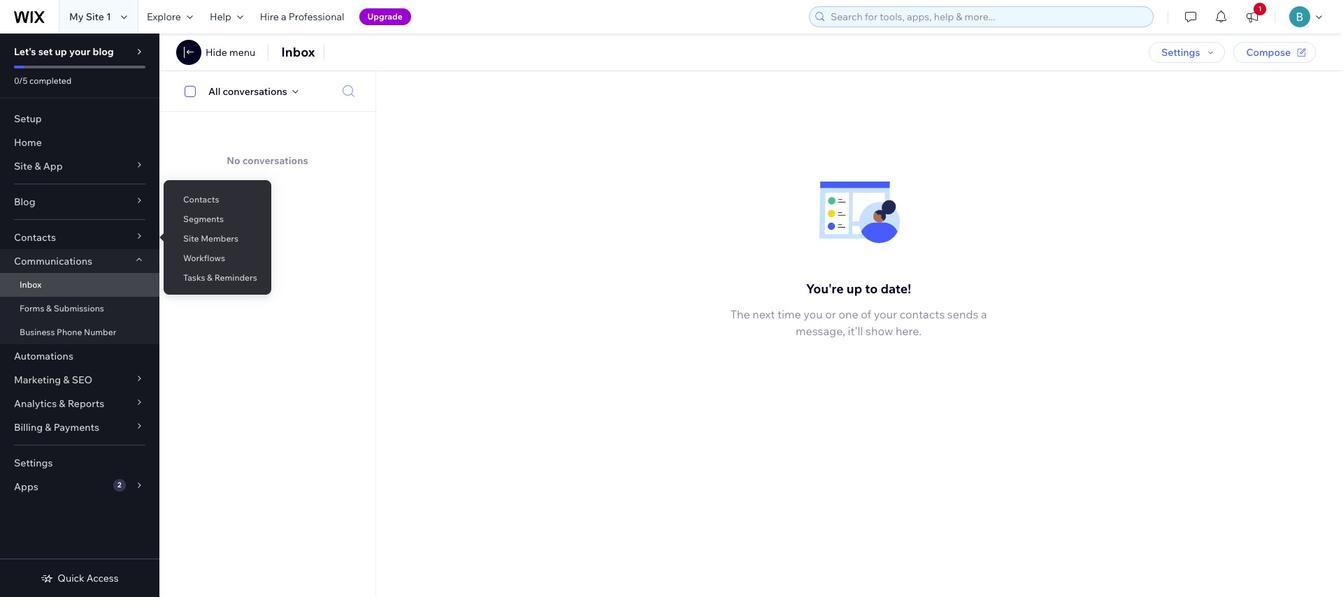 Task type: vqa. For each thing, say whether or not it's contained in the screenshot.
Quick
yes



Task type: describe. For each thing, give the bounding box(es) containing it.
contacts for contacts popup button
[[14, 231, 56, 244]]

settings for settings link
[[14, 457, 53, 470]]

hire a professional link
[[252, 0, 353, 34]]

quick access
[[58, 573, 119, 585]]

blog
[[93, 45, 114, 58]]

home
[[14, 136, 42, 149]]

a inside the next time you or one of your contacts sends a message, it'll show here.
[[981, 308, 987, 322]]

reminders
[[214, 273, 257, 283]]

let's
[[14, 45, 36, 58]]

professional
[[289, 10, 344, 23]]

phone
[[57, 327, 82, 338]]

contacts button
[[0, 226, 159, 250]]

0 horizontal spatial a
[[281, 10, 286, 23]]

quick
[[58, 573, 84, 585]]

quick access button
[[41, 573, 119, 585]]

& for marketing
[[63, 374, 70, 387]]

marketing & seo
[[14, 374, 92, 387]]

your inside the next time you or one of your contacts sends a message, it'll show here.
[[874, 308, 897, 322]]

my
[[69, 10, 84, 23]]

tasks & reminders link
[[164, 266, 271, 290]]

contacts
[[900, 308, 945, 322]]

seo
[[72, 374, 92, 387]]

hide menu button down "help"
[[176, 40, 255, 65]]

segments link
[[164, 208, 271, 231]]

analytics & reports
[[14, 398, 104, 410]]

sidebar element
[[0, 34, 159, 598]]

site & app
[[14, 160, 63, 173]]

business
[[20, 327, 55, 338]]

1 button
[[1237, 0, 1268, 34]]

& for analytics
[[59, 398, 65, 410]]

inbox link
[[0, 273, 159, 297]]

0 horizontal spatial 1
[[106, 10, 111, 23]]

billing & payments button
[[0, 416, 159, 440]]

one
[[839, 308, 858, 322]]

automations
[[14, 350, 73, 363]]

marketing
[[14, 374, 61, 387]]

workflows link
[[164, 247, 271, 271]]

hide menu button down help button
[[206, 46, 255, 59]]

apps
[[14, 481, 38, 494]]

tasks & reminders
[[183, 273, 257, 283]]

site members link
[[164, 227, 271, 251]]

billing
[[14, 422, 43, 434]]

site for site members
[[183, 234, 199, 244]]

submissions
[[54, 303, 104, 314]]

& for tasks
[[207, 273, 213, 283]]

hire a professional
[[260, 10, 344, 23]]

business phone number
[[20, 327, 116, 338]]

help button
[[201, 0, 252, 34]]

site & app button
[[0, 155, 159, 178]]

explore
[[147, 10, 181, 23]]

no conversations
[[227, 155, 308, 167]]

& for site
[[35, 160, 41, 173]]

here.
[[896, 324, 922, 338]]

upgrade
[[367, 11, 403, 22]]

access
[[87, 573, 119, 585]]

communications
[[14, 255, 92, 268]]

workflows
[[183, 253, 225, 264]]



Task type: locate. For each thing, give the bounding box(es) containing it.
1 vertical spatial settings
[[14, 457, 53, 470]]

date!
[[881, 281, 911, 297]]

1 right my
[[106, 10, 111, 23]]

inbox inside sidebar element
[[20, 280, 42, 290]]

& right the billing
[[45, 422, 51, 434]]

1
[[1258, 4, 1262, 13], [106, 10, 111, 23]]

forms & submissions link
[[0, 297, 159, 321]]

1 horizontal spatial 1
[[1258, 4, 1262, 13]]

1 horizontal spatial up
[[847, 281, 862, 297]]

you're up to date!
[[806, 281, 911, 297]]

& right tasks
[[207, 273, 213, 283]]

2
[[117, 481, 121, 490]]

set
[[38, 45, 53, 58]]

the next time you or one of your contacts sends a message, it'll show here.
[[730, 308, 987, 338]]

site inside 'dropdown button'
[[14, 160, 32, 173]]

reports
[[68, 398, 104, 410]]

1 horizontal spatial site
[[86, 10, 104, 23]]

all
[[208, 85, 220, 98]]

settings for settings button
[[1161, 46, 1200, 59]]

your inside sidebar element
[[69, 45, 90, 58]]

0 vertical spatial settings
[[1161, 46, 1200, 59]]

contacts up segments
[[183, 194, 219, 205]]

0 vertical spatial conversations
[[223, 85, 287, 98]]

compose button
[[1234, 42, 1316, 63]]

next
[[753, 308, 775, 322]]

1 up compose
[[1258, 4, 1262, 13]]

a right hire
[[281, 10, 286, 23]]

1 vertical spatial a
[[981, 308, 987, 322]]

message,
[[796, 324, 845, 338]]

1 vertical spatial inbox
[[20, 280, 42, 290]]

help
[[210, 10, 231, 23]]

settings link
[[0, 452, 159, 475]]

compose
[[1246, 46, 1291, 59]]

blog
[[14, 196, 35, 208]]

it'll
[[848, 324, 863, 338]]

conversations right all
[[223, 85, 287, 98]]

the
[[730, 308, 750, 322]]

conversations right no
[[242, 155, 308, 167]]

time
[[778, 308, 801, 322]]

0 horizontal spatial your
[[69, 45, 90, 58]]

upgrade button
[[359, 8, 411, 25]]

& left reports
[[59, 398, 65, 410]]

& inside popup button
[[59, 398, 65, 410]]

0 horizontal spatial inbox
[[20, 280, 42, 290]]

app
[[43, 160, 63, 173]]

2 horizontal spatial site
[[183, 234, 199, 244]]

contacts for contacts link on the top left of the page
[[183, 194, 219, 205]]

to
[[865, 281, 878, 297]]

& inside dropdown button
[[63, 374, 70, 387]]

hire
[[260, 10, 279, 23]]

0 vertical spatial up
[[55, 45, 67, 58]]

0 vertical spatial contacts
[[183, 194, 219, 205]]

settings inside button
[[1161, 46, 1200, 59]]

& left 'app'
[[35, 160, 41, 173]]

you
[[804, 308, 823, 322]]

0 vertical spatial site
[[86, 10, 104, 23]]

conversations for all conversations
[[223, 85, 287, 98]]

None checkbox
[[177, 83, 208, 100]]

1 horizontal spatial contacts
[[183, 194, 219, 205]]

forms & submissions
[[20, 303, 104, 314]]

up left to
[[847, 281, 862, 297]]

1 vertical spatial up
[[847, 281, 862, 297]]

segments
[[183, 214, 224, 224]]

1 vertical spatial your
[[874, 308, 897, 322]]

or
[[825, 308, 836, 322]]

site down segments
[[183, 234, 199, 244]]

settings
[[1161, 46, 1200, 59], [14, 457, 53, 470]]

show
[[866, 324, 893, 338]]

0 horizontal spatial site
[[14, 160, 32, 173]]

settings button
[[1149, 42, 1225, 63]]

of
[[861, 308, 871, 322]]

blog button
[[0, 190, 159, 214]]

forms
[[20, 303, 44, 314]]

0/5 completed
[[14, 76, 71, 86]]

inbox down hire a professional link
[[281, 44, 315, 60]]

up right set
[[55, 45, 67, 58]]

members
[[201, 234, 238, 244]]

inbox
[[281, 44, 315, 60], [20, 280, 42, 290]]

inbox up forms
[[20, 280, 42, 290]]

site down home
[[14, 160, 32, 173]]

menu
[[229, 46, 255, 59]]

let's set up your blog
[[14, 45, 114, 58]]

1 horizontal spatial inbox
[[281, 44, 315, 60]]

contacts up communications
[[14, 231, 56, 244]]

up
[[55, 45, 67, 58], [847, 281, 862, 297]]

automations link
[[0, 345, 159, 369]]

conversations
[[223, 85, 287, 98], [242, 155, 308, 167]]

0 vertical spatial your
[[69, 45, 90, 58]]

Search for tools, apps, help & more... field
[[827, 7, 1149, 27]]

hide
[[206, 46, 227, 59]]

analytics
[[14, 398, 57, 410]]

1 horizontal spatial a
[[981, 308, 987, 322]]

home link
[[0, 131, 159, 155]]

completed
[[29, 76, 71, 86]]

& inside 'dropdown button'
[[35, 160, 41, 173]]

site right my
[[86, 10, 104, 23]]

& inside popup button
[[45, 422, 51, 434]]

number
[[84, 327, 116, 338]]

up inside sidebar element
[[55, 45, 67, 58]]

0 horizontal spatial up
[[55, 45, 67, 58]]

contacts inside popup button
[[14, 231, 56, 244]]

1 horizontal spatial settings
[[1161, 46, 1200, 59]]

tasks
[[183, 273, 205, 283]]

your up show
[[874, 308, 897, 322]]

0 horizontal spatial contacts
[[14, 231, 56, 244]]

contacts link
[[164, 188, 271, 212]]

a
[[281, 10, 286, 23], [981, 308, 987, 322]]

communications button
[[0, 250, 159, 273]]

& for billing
[[45, 422, 51, 434]]

0 vertical spatial a
[[281, 10, 286, 23]]

0 horizontal spatial settings
[[14, 457, 53, 470]]

0 vertical spatial inbox
[[281, 44, 315, 60]]

you're
[[806, 281, 844, 297]]

no
[[227, 155, 240, 167]]

1 vertical spatial conversations
[[242, 155, 308, 167]]

your
[[69, 45, 90, 58], [874, 308, 897, 322]]

1 horizontal spatial your
[[874, 308, 897, 322]]

& left seo at the left of page
[[63, 374, 70, 387]]

& for forms
[[46, 303, 52, 314]]

sends
[[947, 308, 978, 322]]

hide menu button
[[176, 40, 255, 65], [206, 46, 255, 59]]

& right forms
[[46, 303, 52, 314]]

1 vertical spatial contacts
[[14, 231, 56, 244]]

payments
[[54, 422, 99, 434]]

settings inside sidebar element
[[14, 457, 53, 470]]

1 vertical spatial site
[[14, 160, 32, 173]]

hide menu
[[206, 46, 255, 59]]

site members
[[183, 234, 238, 244]]

billing & payments
[[14, 422, 99, 434]]

conversations for no conversations
[[242, 155, 308, 167]]

1 inside 'button'
[[1258, 4, 1262, 13]]

0/5
[[14, 76, 28, 86]]

site for site & app
[[14, 160, 32, 173]]

all conversations
[[208, 85, 287, 98]]

marketing & seo button
[[0, 369, 159, 392]]

&
[[35, 160, 41, 173], [207, 273, 213, 283], [46, 303, 52, 314], [63, 374, 70, 387], [59, 398, 65, 410], [45, 422, 51, 434]]

setup
[[14, 113, 42, 125]]

business phone number link
[[0, 321, 159, 345]]

analytics & reports button
[[0, 392, 159, 416]]

my site 1
[[69, 10, 111, 23]]

a right the sends
[[981, 308, 987, 322]]

setup link
[[0, 107, 159, 131]]

2 vertical spatial site
[[183, 234, 199, 244]]

contacts
[[183, 194, 219, 205], [14, 231, 56, 244]]

your left the blog
[[69, 45, 90, 58]]



